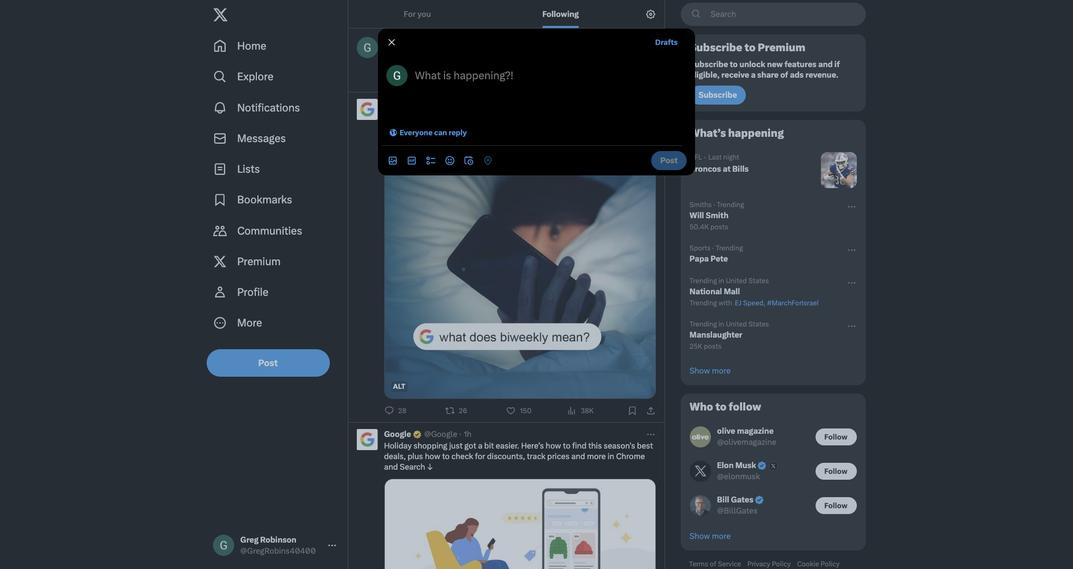 Task type: describe. For each thing, give the bounding box(es) containing it.
following
[[543, 9, 579, 19]]

what for post text text field
[[385, 41, 411, 54]]

messages
[[237, 132, 286, 145]]

#marchforisrael link
[[767, 299, 819, 307]]

@olivemagazine
[[718, 438, 777, 448]]

@billgates link
[[718, 506, 758, 517]]

terms
[[689, 561, 709, 569]]

follow for bill gates
[[825, 502, 848, 510]]

for you link
[[348, 0, 487, 28]]

lists link
[[207, 154, 344, 185]]

of inside 'link'
[[710, 561, 717, 569]]

smith
[[706, 211, 729, 221]]

1 vertical spatial tab list
[[380, 67, 615, 88]]

for
[[475, 452, 485, 462]]

tab list containing for you
[[348, 0, 635, 28]]

more inside the holiday shopping just got a bit easier. here's how to find this season's best deals, plus how to check for discounts, track prices and more in chrome and search ↓
[[587, 452, 606, 462]]

papa
[[690, 254, 709, 264]]

will
[[690, 211, 704, 221]]

united for national mall
[[726, 277, 747, 285]]

1h
[[464, 430, 472, 440]]

↓
[[427, 463, 433, 472]]

receive
[[722, 70, 750, 80]]

communities
[[237, 225, 302, 237]]

what is happening?! for post text text box
[[415, 69, 514, 82]]

everyone
[[400, 128, 433, 137]]

alt button
[[391, 382, 408, 392]]

just
[[449, 442, 463, 451]]

to down just
[[442, 452, 450, 462]]

show more inside who to follow section
[[690, 532, 731, 542]]

greg
[[240, 536, 259, 545]]

#marchforisrael
[[767, 299, 819, 307]]

follow for elon musk
[[825, 467, 848, 476]]

what's happening
[[690, 127, 784, 140]]

profile link
[[207, 277, 344, 308]]

what is happening?! for post text text field
[[385, 41, 484, 54]]

holiday shopping just got a bit easier. here's how to find this season's best deals, plus how to check for discounts, track prices and more in chrome and search ↓
[[384, 442, 655, 472]]

150 button
[[506, 406, 536, 416]]

verified account image for @billgates
[[755, 496, 765, 506]]

verified account image for @elonmusk
[[758, 461, 768, 471]]

track
[[527, 452, 546, 462]]

privacy policy
[[748, 561, 791, 569]]

got
[[465, 442, 477, 451]]

1h link
[[464, 430, 472, 440]]

bill gates
[[718, 496, 754, 505]]

musk
[[736, 461, 757, 471]]

shopping
[[414, 442, 448, 451]]

features
[[785, 60, 817, 69]]

with
[[719, 299, 733, 307]]

can
[[434, 128, 447, 137]]

google link
[[384, 430, 422, 440]]

following link
[[487, 0, 635, 28]]

in for national
[[719, 277, 725, 285]]

· for nfl
[[704, 153, 707, 162]]

search
[[400, 463, 425, 472]]

verified account image
[[412, 430, 422, 440]]

communities link
[[207, 216, 344, 246]]

if
[[835, 60, 840, 69]]

who
[[690, 401, 714, 414]]

ej
[[735, 299, 742, 307]]

trending inside 'trending in united states manslaughter 25k posts'
[[690, 321, 717, 328]]

to for premium
[[745, 41, 756, 54]]

greg robinson @gregrobins40400
[[240, 536, 316, 556]]

posts for manslaughter
[[704, 343, 722, 351]]

more inside who to follow section
[[712, 532, 731, 542]]

primary navigation
[[207, 31, 344, 339]]

mall
[[724, 287, 741, 297]]

states for manslaughter
[[749, 321, 769, 328]]

1 vertical spatial and
[[572, 452, 586, 462]]

@google · 1h
[[424, 430, 472, 440]]

post button
[[652, 151, 687, 170]]

find
[[573, 442, 587, 451]]

discounts,
[[487, 452, 525, 462]]

for you
[[404, 9, 431, 19]]

0 vertical spatial more
[[712, 367, 731, 376]]

28
[[398, 407, 407, 415]]

· for sports
[[713, 244, 715, 252]]

show inside who to follow section
[[690, 532, 711, 542]]

notifications
[[237, 101, 300, 114]]

magazine
[[737, 427, 774, 436]]

is for post text text field
[[414, 41, 422, 54]]

terms of service link
[[689, 561, 748, 569]]

for
[[404, 9, 416, 19]]

bit
[[485, 442, 494, 451]]

holiday
[[384, 442, 412, 451]]

1 follow from the top
[[825, 433, 848, 441]]

28 button
[[384, 406, 411, 416]]

follow button for gates
[[816, 498, 857, 514]]

38k
[[581, 407, 594, 415]]

@google
[[424, 430, 458, 440]]

post for post 'button'
[[661, 156, 678, 165]]

check
[[452, 452, 474, 462]]

0 horizontal spatial and
[[384, 463, 398, 472]]

messages link
[[207, 123, 344, 154]]

you
[[418, 9, 431, 19]]

prices
[[548, 452, 570, 462]]

everyone can reply
[[400, 128, 467, 137]]

28 replies, 26 reposts, 150 likes, 2 bookmarks, 38062 views group
[[384, 406, 656, 416]]

smiths
[[690, 201, 712, 209]]

a inside the holiday shopping just got a bit easier. here's how to find this season's best deals, plus how to check for discounts, track prices and more in chrome and search ↓
[[478, 442, 483, 451]]

home timeline element
[[348, 0, 665, 570]]

trending inside smiths · trending will smith 50.4k posts
[[717, 201, 745, 209]]

follow button for musk
[[816, 463, 857, 480]]

trending down national
[[690, 299, 717, 307]]

0 vertical spatial how
[[546, 442, 562, 451]]

chrome
[[616, 452, 645, 462]]

last
[[709, 153, 722, 161]]

this
[[589, 442, 602, 451]]

in inside the holiday shopping just got a bit easier. here's how to find this season's best deals, plus how to check for discounts, track prices and more in chrome and search ↓
[[608, 452, 615, 462]]

plus
[[408, 452, 423, 462]]

2 vertical spatial subscribe
[[699, 90, 738, 100]]

lists
[[237, 163, 260, 176]]

what's
[[690, 127, 726, 140]]

revenue.
[[806, 70, 839, 80]]



Task type: vqa. For each thing, say whether or not it's contained in the screenshot.
privacy
yes



Task type: locate. For each thing, give the bounding box(es) containing it.
1 follow button from the top
[[816, 429, 857, 446]]

2 show from the top
[[690, 532, 711, 542]]

posts inside smiths · trending will smith 50.4k posts
[[711, 223, 729, 231]]

posts down manslaughter
[[704, 343, 722, 351]]

more up terms of service 'link'
[[712, 532, 731, 542]]

explore link
[[207, 61, 344, 92]]

trending up pete
[[716, 244, 744, 252]]

states up 'speed'
[[749, 277, 769, 285]]

0 vertical spatial premium
[[758, 41, 806, 54]]

· inside sports · trending papa pete
[[713, 244, 715, 252]]

1 show from the top
[[690, 367, 711, 376]]

2 vertical spatial in
[[608, 452, 615, 462]]

is inside home timeline element
[[414, 41, 422, 54]]

in inside trending in united states national mall trending with ej speed , #marchforisrael
[[719, 277, 725, 285]]

post
[[661, 156, 678, 165], [258, 358, 278, 368]]

show more link
[[682, 358, 866, 385], [682, 523, 866, 551]]

gates
[[731, 496, 754, 505]]

1 vertical spatial is
[[443, 69, 451, 82]]

subscribe to unlock new features and if eligible, receive a share of ads revenue.
[[690, 60, 842, 80]]

1 states from the top
[[749, 277, 769, 285]]

0 vertical spatial what
[[385, 41, 411, 54]]

0 vertical spatial states
[[749, 277, 769, 285]]

0 vertical spatial verified account image
[[758, 461, 768, 471]]

verified account image
[[758, 461, 768, 471], [755, 496, 765, 506]]

subscribe for subscribe to premium
[[690, 41, 743, 54]]

· inside smiths · trending will smith 50.4k posts
[[714, 201, 716, 209]]

service
[[718, 561, 742, 569]]

1 vertical spatial what is happening?!
[[415, 69, 514, 82]]

posts
[[711, 223, 729, 231], [704, 343, 722, 351]]

drafts
[[656, 38, 678, 47]]

2 vertical spatial and
[[384, 463, 398, 472]]

subscribe link
[[690, 86, 747, 105]]

3 follow from the top
[[825, 502, 848, 510]]

and up revenue.
[[819, 60, 833, 69]]

1 vertical spatial a
[[478, 442, 483, 451]]

subscribe to premium
[[690, 41, 806, 54]]

how up prices
[[546, 442, 562, 451]]

season's
[[604, 442, 636, 451]]

happening?! inside home timeline element
[[424, 41, 484, 54]]

google
[[384, 430, 411, 440]]

a inside subscribe to unlock new features and if eligible, receive a share of ads revenue.
[[751, 70, 756, 80]]

1 vertical spatial posts
[[704, 343, 722, 351]]

broncos
[[690, 165, 722, 174]]

in up mall
[[719, 277, 725, 285]]

@google link
[[424, 430, 458, 440]]

states inside trending in united states national mall trending with ej speed , #marchforisrael
[[749, 277, 769, 285]]

united for manslaughter
[[726, 321, 747, 328]]

united down the ej
[[726, 321, 747, 328]]

1 vertical spatial follow button
[[816, 463, 857, 480]]

0 horizontal spatial policy
[[772, 561, 791, 569]]

what for post text text box
[[415, 69, 441, 82]]

smiths · trending will smith 50.4k posts
[[690, 201, 745, 231]]

premium inside primary navigation
[[237, 255, 281, 268]]

0 horizontal spatial a
[[478, 442, 483, 451]]

0 vertical spatial a
[[751, 70, 756, 80]]

· up "smith" at the right of page
[[714, 201, 716, 209]]

1 horizontal spatial policy
[[821, 561, 840, 569]]

in up manslaughter
[[719, 321, 725, 328]]

to up unlock
[[745, 41, 756, 54]]

1 vertical spatial how
[[425, 452, 441, 462]]

25k
[[690, 343, 703, 351]]

ads
[[790, 70, 804, 80]]

elon musk
[[718, 461, 757, 471]]

@billgates
[[718, 507, 758, 516]]

bill
[[718, 496, 730, 505]]

what inside home timeline element
[[385, 41, 411, 54]]

nfl
[[690, 153, 702, 161]]

of
[[781, 70, 789, 80], [710, 561, 717, 569]]

2 show more link from the top
[[682, 523, 866, 551]]

states for national mall
[[749, 277, 769, 285]]

premium inside 'section'
[[758, 41, 806, 54]]

1 vertical spatial of
[[710, 561, 717, 569]]

show up the "terms"
[[690, 532, 711, 542]]

0 vertical spatial show more
[[690, 367, 731, 376]]

here's
[[521, 442, 544, 451]]

what is happening?! inside dialog
[[415, 69, 514, 82]]

show more link up follow
[[682, 358, 866, 385]]

1 policy from the left
[[772, 561, 791, 569]]

policy for cookie policy
[[821, 561, 840, 569]]

3 follow button from the top
[[816, 498, 857, 514]]

1 show more from the top
[[690, 367, 731, 376]]

1 horizontal spatial a
[[751, 70, 756, 80]]

1 vertical spatial united
[[726, 321, 747, 328]]

0 vertical spatial is
[[414, 41, 422, 54]]

1 vertical spatial show more
[[690, 532, 731, 542]]

Post text text field
[[416, 68, 686, 119]]

2 horizontal spatial and
[[819, 60, 833, 69]]

profile
[[237, 286, 269, 299]]

post inside 'button'
[[661, 156, 678, 165]]

0 vertical spatial show
[[690, 367, 711, 376]]

policy for privacy policy
[[772, 561, 791, 569]]

to for follow
[[716, 401, 727, 414]]

0 vertical spatial in
[[719, 277, 725, 285]]

to inside subscribe to unlock new features and if eligible, receive a share of ads revenue.
[[730, 60, 738, 69]]

tab list
[[348, 0, 635, 28], [380, 67, 615, 88], [382, 150, 645, 171]]

show more link up footer navigation
[[682, 523, 866, 551]]

reply
[[449, 128, 467, 137]]

cookie policy
[[798, 561, 840, 569]]

· inside home timeline element
[[460, 430, 462, 440]]

a down unlock
[[751, 70, 756, 80]]

2 show more from the top
[[690, 532, 731, 542]]

0 vertical spatial post
[[661, 156, 678, 165]]

1 vertical spatial subscribe
[[690, 60, 729, 69]]

1 horizontal spatial and
[[572, 452, 586, 462]]

2 united from the top
[[726, 321, 747, 328]]

states
[[749, 277, 769, 285], [749, 321, 769, 328]]

subscribe to premium section
[[682, 35, 866, 111]]

at
[[723, 165, 731, 174]]

1 horizontal spatial is
[[443, 69, 451, 82]]

alt
[[393, 383, 406, 391]]

unlock
[[740, 60, 766, 69]]

policy right the privacy
[[772, 561, 791, 569]]

@gregrobins40400
[[240, 547, 316, 556]]

0 vertical spatial happening?!
[[424, 41, 484, 54]]

and down deals,
[[384, 463, 398, 472]]

verified account image inside bill gates link
[[755, 496, 765, 506]]

happening?! for post text text field
[[424, 41, 484, 54]]

best
[[637, 442, 654, 451]]

how down shopping
[[425, 452, 441, 462]]

trending up "smith" at the right of page
[[717, 201, 745, 209]]

of inside subscribe to unlock new features and if eligible, receive a share of ads revenue.
[[781, 70, 789, 80]]

1 vertical spatial follow
[[825, 467, 848, 476]]

· for @google
[[460, 430, 462, 440]]

nfl · last night broncos at bills
[[690, 153, 749, 174]]

privacy policy link
[[748, 561, 798, 569]]

elon musk link
[[718, 461, 779, 472]]

1 horizontal spatial premium
[[758, 41, 806, 54]]

of right the "terms"
[[710, 561, 717, 569]]

0 vertical spatial what is happening?!
[[385, 41, 484, 54]]

150
[[520, 407, 532, 415]]

subscribe inside subscribe to unlock new features and if eligible, receive a share of ads revenue.
[[690, 60, 729, 69]]

united inside trending in united states national mall trending with ej speed , #marchforisrael
[[726, 277, 747, 285]]

more
[[712, 367, 731, 376], [587, 452, 606, 462], [712, 532, 731, 542]]

post link
[[207, 349, 330, 377]]

to right who
[[716, 401, 727, 414]]

@elonmusk link
[[718, 472, 761, 482]]

sports
[[690, 244, 711, 252]]

0 vertical spatial posts
[[711, 223, 729, 231]]

in down season's
[[608, 452, 615, 462]]

verified account image inside elon musk link
[[758, 461, 768, 471]]

national
[[690, 287, 723, 297]]

trending up manslaughter
[[690, 321, 717, 328]]

0 vertical spatial follow button
[[816, 429, 857, 446]]

a left bit
[[478, 442, 483, 451]]

in
[[719, 277, 725, 285], [719, 321, 725, 328], [608, 452, 615, 462]]

0 vertical spatial show more link
[[682, 358, 866, 385]]

posts inside 'trending in united states manslaughter 25k posts'
[[704, 343, 722, 351]]

1 vertical spatial happening?!
[[454, 69, 514, 82]]

more down this
[[587, 452, 606, 462]]

· inside nfl · last night broncos at bills
[[704, 153, 707, 162]]

united inside 'trending in united states manslaughter 25k posts'
[[726, 321, 747, 328]]

is
[[414, 41, 422, 54], [443, 69, 451, 82]]

0 horizontal spatial post
[[258, 358, 278, 368]]

show down the 25k
[[690, 367, 711, 376]]

1 vertical spatial what
[[415, 69, 441, 82]]

show more up terms of service
[[690, 532, 731, 542]]

sports · trending papa pete
[[690, 244, 744, 264]]

@olivemagazine link
[[718, 437, 777, 448]]

and
[[819, 60, 833, 69], [572, 452, 586, 462], [384, 463, 398, 472]]

follow
[[729, 401, 762, 414]]

deals,
[[384, 452, 406, 462]]

1 horizontal spatial how
[[546, 442, 562, 451]]

premium up "profile"
[[237, 255, 281, 268]]

posts for smith
[[711, 223, 729, 231]]

Search search field
[[681, 2, 866, 26]]

privacy
[[748, 561, 771, 569]]

states down 'speed'
[[749, 321, 769, 328]]

easier.
[[496, 442, 520, 451]]

policy right cookie
[[821, 561, 840, 569]]

to up receive
[[730, 60, 738, 69]]

in inside 'trending in united states manslaughter 25k posts'
[[719, 321, 725, 328]]

2 vertical spatial tab list
[[382, 150, 645, 171]]

notifications link
[[207, 92, 344, 123]]

trending
[[717, 201, 745, 209], [716, 244, 744, 252], [690, 277, 717, 285], [690, 299, 717, 307], [690, 321, 717, 328]]

· for smiths
[[714, 201, 716, 209]]

olive magazine @olivemagazine
[[718, 427, 777, 448]]

eligible,
[[690, 70, 720, 80]]

2 states from the top
[[749, 321, 769, 328]]

1 vertical spatial show more link
[[682, 523, 866, 551]]

happening
[[729, 127, 784, 140]]

· right "nfl" on the right of page
[[704, 153, 707, 162]]

what is happening?!
[[385, 41, 484, 54], [415, 69, 514, 82]]

verified account image right musk
[[758, 461, 768, 471]]

0 horizontal spatial how
[[425, 452, 441, 462]]

show more
[[690, 367, 731, 376], [690, 532, 731, 542]]

robinson
[[260, 536, 297, 545]]

cookie policy link
[[798, 561, 847, 569]]

2 follow from the top
[[825, 467, 848, 476]]

to for unlock
[[730, 60, 738, 69]]

0 vertical spatial of
[[781, 70, 789, 80]]

trending inside sports · trending papa pete
[[716, 244, 744, 252]]

what is happening?! dialog
[[0, 0, 1074, 570]]

olive magazine link
[[718, 426, 777, 437]]

home link
[[207, 31, 344, 61]]

to left find
[[563, 442, 571, 451]]

premium
[[758, 41, 806, 54], [237, 255, 281, 268]]

footer navigation
[[681, 560, 866, 570]]

1 vertical spatial show
[[690, 532, 711, 542]]

· left 1h link
[[460, 430, 462, 440]]

0 horizontal spatial premium
[[237, 255, 281, 268]]

Post text text field
[[386, 40, 655, 55]]

premium link
[[207, 246, 344, 277]]

of left ads
[[781, 70, 789, 80]]

policy inside privacy policy link
[[772, 561, 791, 569]]

is for post text text box
[[443, 69, 451, 82]]

1 vertical spatial premium
[[237, 255, 281, 268]]

a
[[751, 70, 756, 80], [478, 442, 483, 451]]

0 horizontal spatial is
[[414, 41, 422, 54]]

is inside what is happening?! dialog
[[443, 69, 451, 82]]

1 horizontal spatial post
[[661, 156, 678, 165]]

cookie
[[798, 561, 820, 569]]

· up pete
[[713, 244, 715, 252]]

1 vertical spatial post
[[258, 358, 278, 368]]

tab list inside what is happening?! dialog
[[382, 150, 645, 171]]

what inside what is happening?! dialog
[[415, 69, 441, 82]]

united up mall
[[726, 277, 747, 285]]

to inside who to follow section
[[716, 401, 727, 414]]

@elonmusk
[[718, 472, 761, 482]]

1 horizontal spatial what
[[415, 69, 441, 82]]

50.4k
[[690, 223, 709, 231]]

in for manslaughter
[[719, 321, 725, 328]]

1 vertical spatial more
[[587, 452, 606, 462]]

posts down "smith" at the right of page
[[711, 223, 729, 231]]

and down find
[[572, 452, 586, 462]]

1 vertical spatial states
[[749, 321, 769, 328]]

happening?! inside dialog
[[454, 69, 514, 82]]

0 vertical spatial united
[[726, 277, 747, 285]]

subscribe for subscribe to unlock new features and if eligible, receive a share of ads revenue.
[[690, 60, 729, 69]]

show more down the 25k
[[690, 367, 731, 376]]

0 vertical spatial tab list
[[348, 0, 635, 28]]

bookmarks
[[237, 194, 292, 206]]

1 united from the top
[[726, 277, 747, 285]]

verified account image right gates
[[755, 496, 765, 506]]

2 policy from the left
[[821, 561, 840, 569]]

1 horizontal spatial of
[[781, 70, 789, 80]]

1 show more link from the top
[[682, 358, 866, 385]]

1 vertical spatial verified account image
[[755, 496, 765, 506]]

2 follow button from the top
[[816, 463, 857, 480]]

2 vertical spatial follow button
[[816, 498, 857, 514]]

and inside subscribe to unlock new features and if eligible, receive a share of ads revenue.
[[819, 60, 833, 69]]

0 horizontal spatial what
[[385, 41, 411, 54]]

0 vertical spatial and
[[819, 60, 833, 69]]

more up who to follow
[[712, 367, 731, 376]]

ej speed link
[[734, 299, 764, 307]]

to
[[745, 41, 756, 54], [730, 60, 738, 69], [716, 401, 727, 414], [563, 442, 571, 451], [442, 452, 450, 462]]

olive
[[718, 427, 736, 436]]

happening?! down you
[[424, 41, 484, 54]]

premium up the new
[[758, 41, 806, 54]]

trending in united states manslaughter 25k posts
[[690, 321, 769, 351]]

happening?! down post text text field
[[454, 69, 514, 82]]

trending up national
[[690, 277, 717, 285]]

post for post link
[[258, 358, 278, 368]]

2 vertical spatial more
[[712, 532, 731, 542]]

what is happening?! inside home timeline element
[[385, 41, 484, 54]]

share
[[758, 70, 779, 80]]

0 vertical spatial subscribe
[[690, 41, 743, 54]]

who to follow section
[[682, 395, 866, 551]]

policy inside cookie policy link
[[821, 561, 840, 569]]

happening?! for post text text box
[[454, 69, 514, 82]]

1 vertical spatial in
[[719, 321, 725, 328]]

2 vertical spatial follow
[[825, 502, 848, 510]]

0 horizontal spatial of
[[710, 561, 717, 569]]

states inside 'trending in united states manslaughter 25k posts'
[[749, 321, 769, 328]]

Search query text field
[[705, 3, 866, 25]]

0 vertical spatial follow
[[825, 433, 848, 441]]



